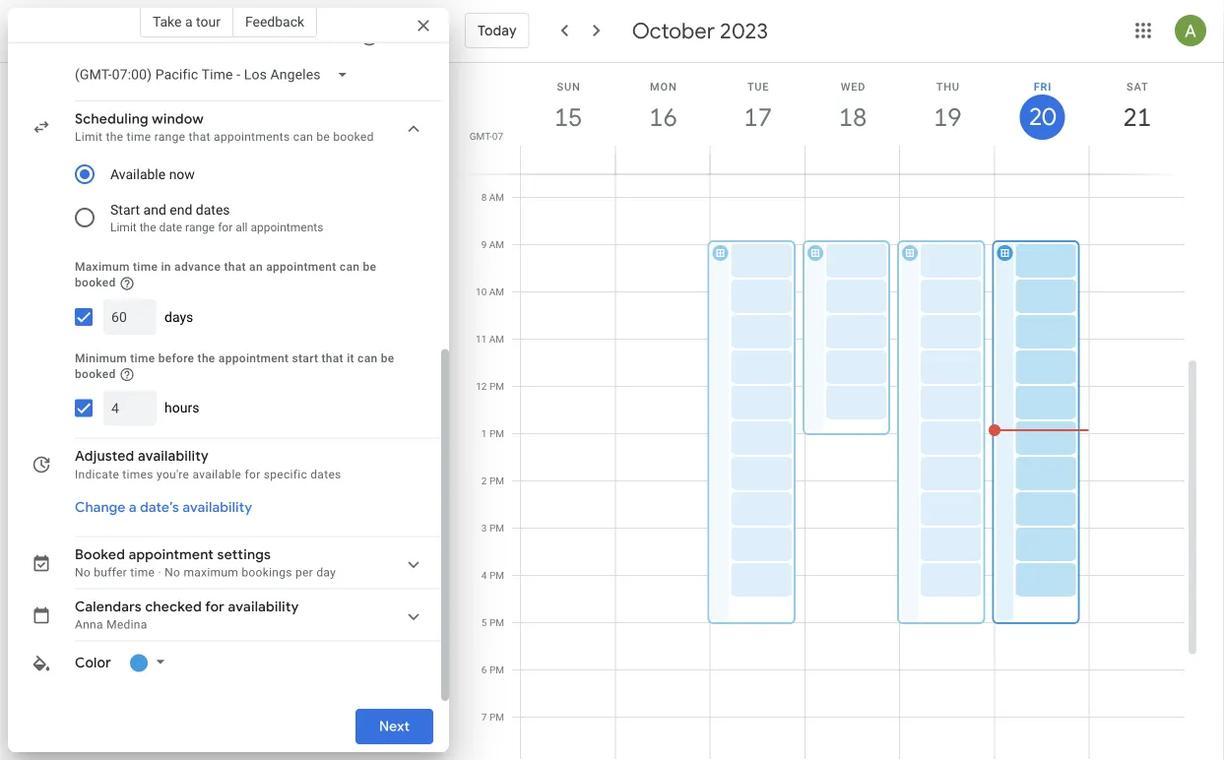 Task type: locate. For each thing, give the bounding box(es) containing it.
time inside scheduling window limit the time range that appointments can be booked
[[127, 131, 151, 144]]

1 horizontal spatial a
[[185, 13, 193, 30]]

the down and
[[140, 221, 156, 235]]

am right 9
[[489, 239, 505, 251]]

availability down bookings
[[228, 599, 299, 617]]

a left date's
[[129, 500, 137, 517]]

availability
[[138, 449, 209, 466], [183, 500, 252, 517], [228, 599, 299, 617]]

0 horizontal spatial a
[[129, 500, 137, 517]]

1 horizontal spatial no
[[165, 567, 181, 581]]

tour
[[196, 13, 221, 30]]

appointment left the start
[[219, 352, 289, 366]]

take a tour
[[153, 13, 221, 30]]

1 horizontal spatial dates
[[311, 468, 341, 482]]

minimum
[[75, 352, 127, 366]]

0 vertical spatial can
[[293, 131, 313, 144]]

5 pm from the top
[[490, 570, 505, 582]]

option group
[[67, 153, 406, 240]]

20 column header
[[995, 63, 1091, 174]]

0 horizontal spatial no
[[75, 567, 91, 581]]

for down the maximum
[[205, 599, 225, 617]]

for left specific
[[245, 468, 261, 482]]

range
[[154, 131, 186, 144], [185, 221, 215, 235]]

1 am from the top
[[489, 192, 505, 203]]

pm right 7 on the bottom left of the page
[[490, 712, 505, 724]]

6 pm from the top
[[490, 617, 505, 629]]

range down end
[[185, 221, 215, 235]]

2 no from the left
[[165, 567, 181, 581]]

19
[[933, 101, 961, 134]]

appointments right all
[[251, 221, 324, 235]]

21 column header
[[1090, 63, 1185, 174]]

1 vertical spatial appointment
[[219, 352, 289, 366]]

thursday, october 19 element
[[926, 95, 971, 140]]

unavailable
[[136, 30, 207, 46]]

pm for 3 pm
[[490, 523, 505, 535]]

0 horizontal spatial sat
[[75, 30, 95, 46]]

a
[[185, 13, 193, 30], [129, 500, 137, 517]]

anna
[[75, 619, 103, 633]]

1 vertical spatial appointments
[[251, 221, 324, 235]]

pm right '4'
[[490, 570, 505, 582]]

for left all
[[218, 221, 233, 235]]

that left it
[[322, 352, 344, 366]]

time inside booked appointment settings no buffer time · no maximum bookings per day
[[130, 567, 155, 581]]

am for 10 am
[[489, 286, 505, 298]]

sat
[[75, 30, 95, 46], [1127, 80, 1149, 93]]

minimum time before the appointment start that it can be booked
[[75, 352, 395, 382]]

now
[[169, 167, 195, 183]]

1 vertical spatial the
[[140, 221, 156, 235]]

range down window
[[154, 131, 186, 144]]

0 vertical spatial a
[[185, 13, 193, 30]]

1 vertical spatial dates
[[311, 468, 341, 482]]

availability for for
[[228, 599, 299, 617]]

booked inside minimum time before the appointment start that it can be booked
[[75, 368, 116, 382]]

a for change
[[129, 500, 137, 517]]

0 vertical spatial the
[[106, 131, 123, 144]]

3 am from the top
[[489, 286, 505, 298]]

sat up scheduling
[[75, 30, 95, 46]]

0 vertical spatial that
[[189, 131, 211, 144]]

booked inside maximum time in advance that an appointment can be booked
[[75, 276, 116, 290]]

1 vertical spatial a
[[129, 500, 137, 517]]

0 vertical spatial limit
[[75, 131, 103, 144]]

availability up you're
[[138, 449, 209, 466]]

2 horizontal spatial the
[[198, 352, 215, 366]]

feedback
[[245, 13, 305, 30]]

appointment inside maximum time in advance that an appointment can be booked
[[266, 261, 337, 274]]

gmt-07
[[470, 130, 504, 142]]

no right ·
[[165, 567, 181, 581]]

1 vertical spatial availability
[[183, 500, 252, 517]]

0 vertical spatial appointment
[[266, 261, 337, 274]]

2 vertical spatial can
[[358, 352, 378, 366]]

dates right specific
[[311, 468, 341, 482]]

4 pm from the top
[[490, 523, 505, 535]]

2 vertical spatial appointment
[[129, 547, 214, 565]]

dates right end
[[196, 202, 230, 218]]

am right 10
[[489, 286, 505, 298]]

time
[[127, 131, 151, 144], [133, 261, 158, 274], [130, 352, 155, 366], [130, 567, 155, 581]]

10
[[476, 286, 487, 298]]

3 pm from the top
[[490, 475, 505, 487]]

0 vertical spatial dates
[[196, 202, 230, 218]]

Minimum amount of hours before the start of the appointment that it can be booked number field
[[111, 391, 149, 427]]

availability inside calendars checked for availability anna medina
[[228, 599, 299, 617]]

2 vertical spatial availability
[[228, 599, 299, 617]]

9
[[482, 239, 487, 251]]

that down window
[[189, 131, 211, 144]]

1 horizontal spatial be
[[363, 261, 377, 274]]

buffer
[[94, 567, 127, 581]]

range inside scheduling window limit the time range that appointments can be booked
[[154, 131, 186, 144]]

0 vertical spatial sat
[[75, 30, 95, 46]]

2 vertical spatial be
[[381, 352, 395, 366]]

no down booked on the bottom of page
[[75, 567, 91, 581]]

10 am
[[476, 286, 505, 298]]

1 pm from the top
[[490, 381, 505, 393]]

dates
[[196, 202, 230, 218], [311, 468, 341, 482]]

sat up saturday, october 21 element at right top
[[1127, 80, 1149, 93]]

time left ·
[[130, 567, 155, 581]]

appointments up start and end dates limit the date range for all appointments at left
[[214, 131, 290, 144]]

booked inside scheduling window limit the time range that appointments can be booked
[[333, 131, 374, 144]]

grid
[[457, 63, 1201, 761]]

21
[[1123, 101, 1151, 134]]

limit down start at the left top of the page
[[110, 221, 137, 235]]

2 pm from the top
[[490, 428, 505, 440]]

availability down "available"
[[183, 500, 252, 517]]

the down scheduling
[[106, 131, 123, 144]]

0 horizontal spatial dates
[[196, 202, 230, 218]]

am right 11
[[489, 334, 505, 345]]

17
[[743, 101, 771, 134]]

time down scheduling
[[127, 131, 151, 144]]

wed 18
[[838, 80, 866, 134]]

16
[[648, 101, 676, 134]]

checked
[[145, 599, 202, 617]]

am for 9 am
[[489, 239, 505, 251]]

maximum
[[184, 567, 239, 581]]

be
[[317, 131, 330, 144], [363, 261, 377, 274], [381, 352, 395, 366]]

0 vertical spatial availability
[[138, 449, 209, 466]]

am
[[489, 192, 505, 203], [489, 239, 505, 251], [489, 286, 505, 298], [489, 334, 505, 345]]

1 horizontal spatial sat
[[1127, 80, 1149, 93]]

advance
[[174, 261, 221, 274]]

pm right 2
[[490, 475, 505, 487]]

0 vertical spatial booked
[[333, 131, 374, 144]]

appointment up ·
[[129, 547, 214, 565]]

sat inside the sat 21
[[1127, 80, 1149, 93]]

that inside scheduling window limit the time range that appointments can be booked
[[189, 131, 211, 144]]

that inside minimum time before the appointment start that it can be booked
[[322, 352, 344, 366]]

1 vertical spatial can
[[340, 261, 360, 274]]

be inside scheduling window limit the time range that appointments can be booked
[[317, 131, 330, 144]]

7 pm from the top
[[490, 665, 505, 676]]

limit
[[75, 131, 103, 144], [110, 221, 137, 235]]

2 horizontal spatial that
[[322, 352, 344, 366]]

next
[[379, 718, 410, 736]]

12
[[476, 381, 487, 393]]

2 vertical spatial for
[[205, 599, 225, 617]]

can inside maximum time in advance that an appointment can be booked
[[340, 261, 360, 274]]

can inside minimum time before the appointment start that it can be booked
[[358, 352, 378, 366]]

1 vertical spatial sat
[[1127, 80, 1149, 93]]

1 vertical spatial booked
[[75, 276, 116, 290]]

the right before
[[198, 352, 215, 366]]

5
[[482, 617, 487, 629]]

gmt-
[[470, 130, 492, 142]]

sun 15
[[553, 80, 582, 134]]

6 pm
[[482, 665, 505, 676]]

limit down scheduling
[[75, 131, 103, 144]]

18
[[838, 101, 866, 134]]

4
[[482, 570, 487, 582]]

scheduling window limit the time range that appointments can be booked
[[75, 111, 374, 144]]

appointment inside booked appointment settings no buffer time · no maximum bookings per day
[[129, 547, 214, 565]]

can inside scheduling window limit the time range that appointments can be booked
[[293, 131, 313, 144]]

appointments inside start and end dates limit the date range for all appointments
[[251, 221, 324, 235]]

2023
[[720, 17, 769, 44]]

16 column header
[[615, 63, 711, 174]]

8
[[482, 192, 487, 203]]

booked
[[75, 547, 125, 565]]

1 horizontal spatial that
[[224, 261, 246, 274]]

0 horizontal spatial be
[[317, 131, 330, 144]]

that
[[189, 131, 211, 144], [224, 261, 246, 274], [322, 352, 344, 366]]

day
[[317, 567, 336, 581]]

pm right 5
[[490, 617, 505, 629]]

2 vertical spatial booked
[[75, 368, 116, 382]]

that for time
[[322, 352, 344, 366]]

2 vertical spatial the
[[198, 352, 215, 366]]

for
[[218, 221, 233, 235], [245, 468, 261, 482], [205, 599, 225, 617]]

2 horizontal spatial be
[[381, 352, 395, 366]]

available
[[193, 468, 242, 482]]

pm right the 1
[[490, 428, 505, 440]]

can for window
[[293, 131, 313, 144]]

1 vertical spatial range
[[185, 221, 215, 235]]

range inside start and end dates limit the date range for all appointments
[[185, 221, 215, 235]]

0 vertical spatial be
[[317, 131, 330, 144]]

appointment
[[266, 261, 337, 274], [219, 352, 289, 366], [129, 547, 214, 565]]

start and end dates limit the date range for all appointments
[[110, 202, 324, 235]]

0 vertical spatial appointments
[[214, 131, 290, 144]]

1 vertical spatial for
[[245, 468, 261, 482]]

None field
[[67, 58, 364, 93]]

for inside the adjusted availability indicate times you're available for specific dates
[[245, 468, 261, 482]]

that inside maximum time in advance that an appointment can be booked
[[224, 261, 246, 274]]

time left before
[[130, 352, 155, 366]]

8 pm from the top
[[490, 712, 505, 724]]

11
[[476, 334, 487, 345]]

color
[[75, 655, 111, 673]]

am for 8 am
[[489, 192, 505, 203]]

time left in
[[133, 261, 158, 274]]

pm right 12
[[490, 381, 505, 393]]

adjusted
[[75, 449, 134, 466]]

the inside scheduling window limit the time range that appointments can be booked
[[106, 131, 123, 144]]

a left tour
[[185, 13, 193, 30]]

1 horizontal spatial limit
[[110, 221, 137, 235]]

0 vertical spatial range
[[154, 131, 186, 144]]

4 am from the top
[[489, 334, 505, 345]]

1 vertical spatial limit
[[110, 221, 137, 235]]

settings
[[217, 547, 271, 565]]

1 horizontal spatial the
[[140, 221, 156, 235]]

availability inside change a date's availability button
[[183, 500, 252, 517]]

2 pm
[[482, 475, 505, 487]]

appointment right an
[[266, 261, 337, 274]]

sun
[[557, 80, 581, 93]]

per
[[296, 567, 313, 581]]

time inside maximum time in advance that an appointment can be booked
[[133, 261, 158, 274]]

be inside minimum time before the appointment start that it can be booked
[[381, 352, 395, 366]]

0 horizontal spatial the
[[106, 131, 123, 144]]

pm for 5 pm
[[490, 617, 505, 629]]

appointments
[[214, 131, 290, 144], [251, 221, 324, 235]]

0 vertical spatial for
[[218, 221, 233, 235]]

2 vertical spatial that
[[322, 352, 344, 366]]

15
[[553, 101, 582, 134]]

sat for sat
[[75, 30, 95, 46]]

2 am from the top
[[489, 239, 505, 251]]

1 pm
[[482, 428, 505, 440]]

am right 8
[[489, 192, 505, 203]]

sat 21
[[1123, 80, 1151, 134]]

1 vertical spatial be
[[363, 261, 377, 274]]

tuesday, october 17 element
[[736, 95, 781, 140]]

pm right 6
[[490, 665, 505, 676]]

dates inside the adjusted availability indicate times you're available for specific dates
[[311, 468, 341, 482]]

pm
[[490, 381, 505, 393], [490, 428, 505, 440], [490, 475, 505, 487], [490, 523, 505, 535], [490, 570, 505, 582], [490, 617, 505, 629], [490, 665, 505, 676], [490, 712, 505, 724]]

next button
[[356, 704, 434, 751]]

can
[[293, 131, 313, 144], [340, 261, 360, 274], [358, 352, 378, 366]]

the inside minimum time before the appointment start that it can be booked
[[198, 352, 215, 366]]

pm right the 3
[[490, 523, 505, 535]]

for inside start and end dates limit the date range for all appointments
[[218, 221, 233, 235]]

1 vertical spatial that
[[224, 261, 246, 274]]

15 column header
[[520, 63, 616, 174]]

that left an
[[224, 261, 246, 274]]

0 horizontal spatial that
[[189, 131, 211, 144]]

0 horizontal spatial limit
[[75, 131, 103, 144]]



Task type: describe. For each thing, give the bounding box(es) containing it.
maximum time in advance that an appointment can be booked
[[75, 261, 377, 290]]

all
[[236, 221, 248, 235]]

option group containing available now
[[67, 153, 406, 240]]

days
[[165, 309, 193, 326]]

limit inside scheduling window limit the time range that appointments can be booked
[[75, 131, 103, 144]]

friday, october 20, today element
[[1020, 95, 1066, 140]]

specific
[[264, 468, 307, 482]]

1 no from the left
[[75, 567, 91, 581]]

before
[[158, 352, 194, 366]]

a for take
[[185, 13, 193, 30]]

5 pm
[[482, 617, 505, 629]]

hours
[[165, 401, 199, 417]]

wed
[[841, 80, 866, 93]]

booked appointment settings no buffer time · no maximum bookings per day
[[75, 547, 336, 581]]

monday, october 16 element
[[641, 95, 686, 140]]

11 am
[[476, 334, 505, 345]]

calendars
[[75, 599, 142, 617]]

saturday, october 21 element
[[1115, 95, 1161, 140]]

booked for time
[[75, 368, 116, 382]]

maximum
[[75, 261, 130, 274]]

8 am
[[482, 192, 505, 203]]

4 pm
[[482, 570, 505, 582]]

18 column header
[[805, 63, 901, 174]]

3
[[482, 523, 487, 535]]

am for 11 am
[[489, 334, 505, 345]]

7
[[482, 712, 487, 724]]

times
[[123, 468, 153, 482]]

07
[[492, 130, 504, 142]]

6
[[482, 665, 487, 676]]

calendars checked for availability anna medina
[[75, 599, 299, 633]]

change a date's availability
[[75, 500, 252, 517]]

pm for 4 pm
[[490, 570, 505, 582]]

appointment inside minimum time before the appointment start that it can be booked
[[219, 352, 289, 366]]

9 am
[[482, 239, 505, 251]]

change
[[75, 500, 126, 517]]

sunday, october 15 element
[[546, 95, 591, 140]]

19 column header
[[900, 63, 996, 174]]

indicate
[[75, 468, 119, 482]]

12 pm
[[476, 381, 505, 393]]

today
[[478, 22, 517, 39]]

thu 19
[[933, 80, 961, 134]]

it
[[347, 352, 355, 366]]

start
[[110, 202, 140, 218]]

can for time
[[358, 352, 378, 366]]

availability for date's
[[183, 500, 252, 517]]

mon
[[650, 80, 677, 93]]

change a date's availability button
[[67, 491, 260, 526]]

and
[[143, 202, 166, 218]]

7 pm
[[482, 712, 505, 724]]

adjusted availability indicate times you're available for specific dates
[[75, 449, 341, 482]]

grid containing 15
[[457, 63, 1201, 761]]

pm for 7 pm
[[490, 712, 505, 724]]

·
[[158, 567, 162, 581]]

wednesday, october 18 element
[[831, 95, 876, 140]]

time inside minimum time before the appointment start that it can be booked
[[130, 352, 155, 366]]

appointments inside scheduling window limit the time range that appointments can be booked
[[214, 131, 290, 144]]

20
[[1028, 101, 1055, 133]]

date's
[[140, 500, 179, 517]]

tue
[[748, 80, 770, 93]]

october
[[632, 17, 715, 44]]

sat for sat 21
[[1127, 80, 1149, 93]]

dates inside start and end dates limit the date range for all appointments
[[196, 202, 230, 218]]

take
[[153, 13, 182, 30]]

you're
[[157, 468, 189, 482]]

take a tour button
[[140, 6, 233, 37]]

the inside start and end dates limit the date range for all appointments
[[140, 221, 156, 235]]

an
[[249, 261, 263, 274]]

thu
[[937, 80, 960, 93]]

window
[[152, 111, 204, 129]]

pm for 2 pm
[[490, 475, 505, 487]]

2
[[482, 475, 487, 487]]

be for time
[[381, 352, 395, 366]]

available
[[110, 167, 166, 183]]

the for time
[[198, 352, 215, 366]]

fri 20
[[1028, 80, 1055, 133]]

3 pm
[[482, 523, 505, 535]]

Maximum days in advance that an appointment can be booked number field
[[111, 300, 149, 335]]

17 column header
[[710, 63, 806, 174]]

availability inside the adjusted availability indicate times you're available for specific dates
[[138, 449, 209, 466]]

scheduling
[[75, 111, 149, 129]]

mon 16
[[648, 80, 677, 134]]

feedback button
[[233, 6, 317, 37]]

1
[[482, 428, 487, 440]]

pm for 1 pm
[[490, 428, 505, 440]]

october 2023
[[632, 17, 769, 44]]

today button
[[465, 7, 530, 54]]

the for window
[[106, 131, 123, 144]]

that for window
[[189, 131, 211, 144]]

fri
[[1034, 80, 1053, 93]]

start
[[292, 352, 319, 366]]

booked for window
[[333, 131, 374, 144]]

be for window
[[317, 131, 330, 144]]

limit inside start and end dates limit the date range for all appointments
[[110, 221, 137, 235]]

date
[[159, 221, 182, 235]]

tue 17
[[743, 80, 771, 134]]

pm for 12 pm
[[490, 381, 505, 393]]

medina
[[106, 619, 147, 633]]

end
[[170, 202, 192, 218]]

in
[[161, 261, 171, 274]]

be inside maximum time in advance that an appointment can be booked
[[363, 261, 377, 274]]

for inside calendars checked for availability anna medina
[[205, 599, 225, 617]]

pm for 6 pm
[[490, 665, 505, 676]]

available now
[[110, 167, 195, 183]]



Task type: vqa. For each thing, say whether or not it's contained in the screenshot.
14 element in the top of the page
no



